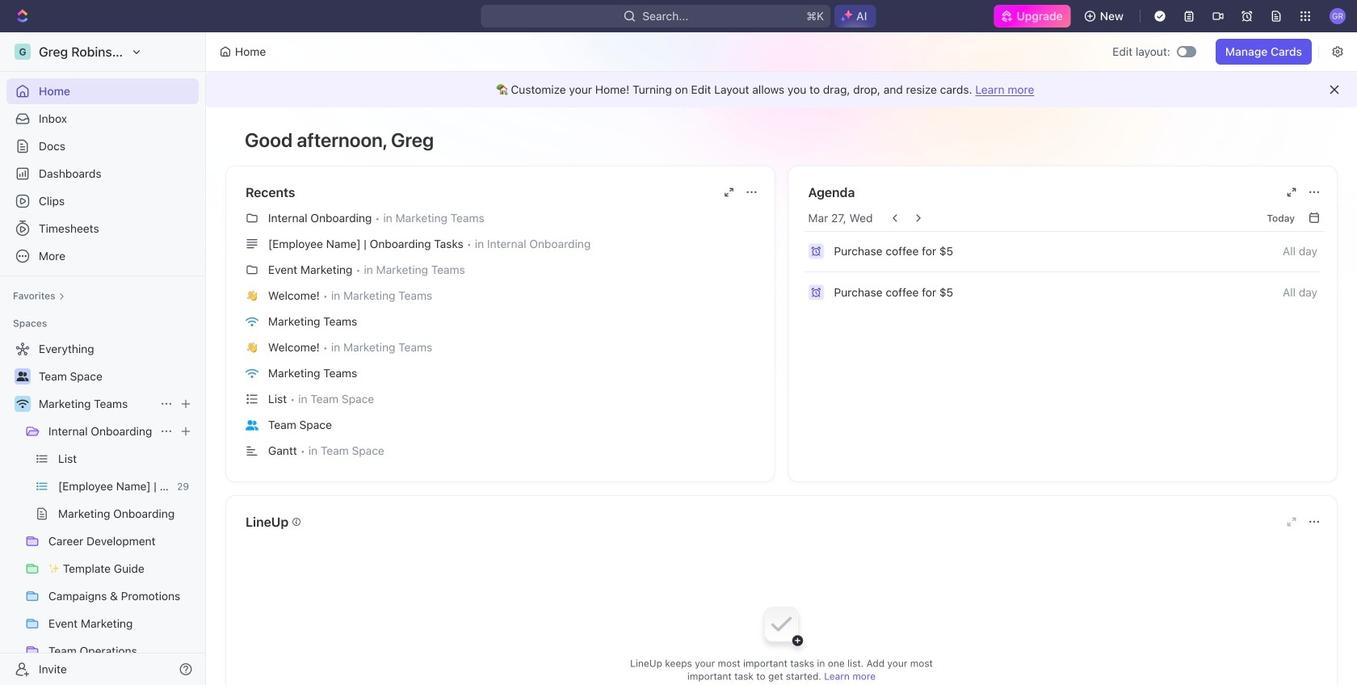 Task type: describe. For each thing, give the bounding box(es) containing it.
tree inside the "sidebar" navigation
[[6, 336, 199, 685]]

sidebar navigation
[[0, 32, 209, 685]]

1 horizontal spatial user group image
[[246, 420, 259, 430]]

wifi image
[[17, 399, 29, 409]]

1 wifi image from the top
[[246, 317, 259, 327]]



Task type: locate. For each thing, give the bounding box(es) containing it.
2 wifi image from the top
[[246, 368, 259, 379]]

0 vertical spatial wifi image
[[246, 317, 259, 327]]

user group image inside tree
[[17, 372, 29, 381]]

tree
[[6, 336, 199, 685]]

1 vertical spatial wifi image
[[246, 368, 259, 379]]

0 horizontal spatial user group image
[[17, 372, 29, 381]]

alert
[[206, 72, 1358, 107]]

greg robinson's workspace, , element
[[15, 44, 31, 60]]

user group image
[[17, 372, 29, 381], [246, 420, 259, 430]]

0 vertical spatial user group image
[[17, 372, 29, 381]]

1 vertical spatial user group image
[[246, 420, 259, 430]]

wifi image
[[246, 317, 259, 327], [246, 368, 259, 379]]



Task type: vqa. For each thing, say whether or not it's contained in the screenshot.
'Due'
no



